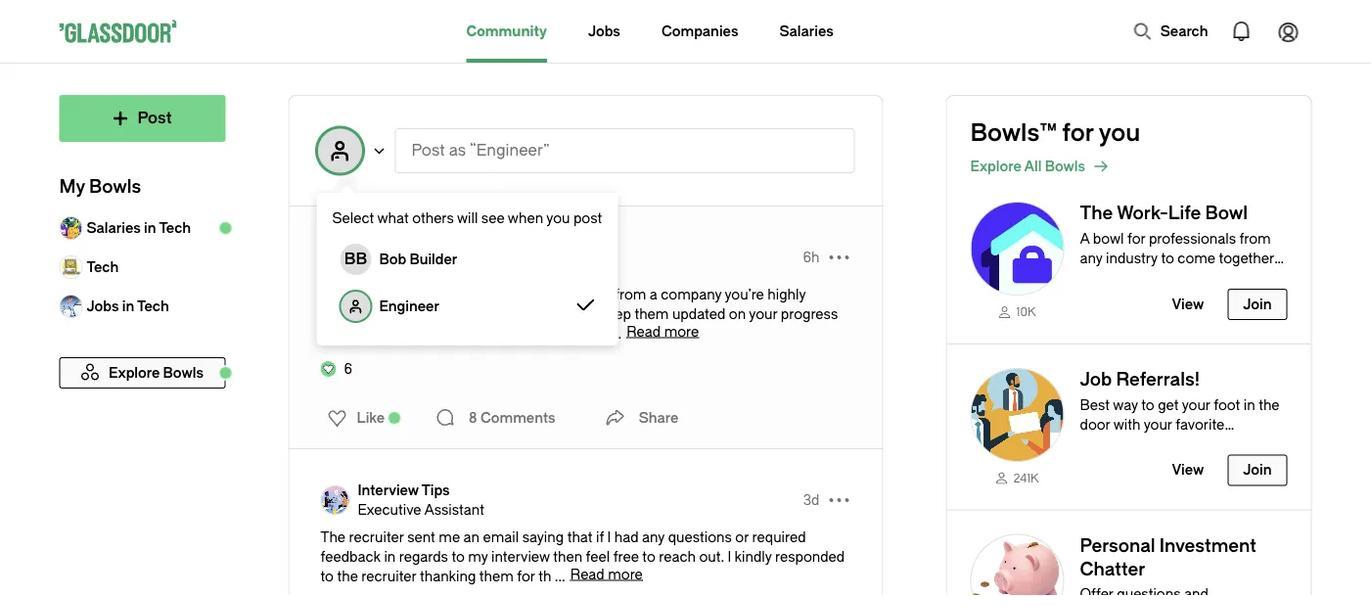 Task type: locate. For each thing, give the bounding box(es) containing it.
to left come
[[1162, 250, 1175, 266]]

in left regards on the left bottom of page
[[384, 549, 396, 565]]

0 horizontal spatial that
[[404, 306, 429, 322]]

0 horizontal spatial read
[[571, 566, 605, 583]]

more for feel
[[608, 566, 643, 583]]

from up together
[[1240, 231, 1272, 247]]

2 horizontal spatial a
[[650, 286, 658, 303]]

bowls right my
[[89, 177, 141, 197]]

3 image for bowl image from the top
[[971, 534, 1065, 596]]

1 image for bowl image from the top
[[971, 202, 1065, 296]]

2 image for post author image from the top
[[321, 486, 350, 515]]

tech inside "link"
[[159, 220, 191, 236]]

builder
[[410, 251, 458, 267]]

1 horizontal spatial i
[[728, 549, 732, 565]]

read more button for feel
[[571, 566, 643, 583]]

an
[[464, 529, 480, 545]]

1 vertical spatial read
[[571, 566, 605, 583]]

2 vertical spatial a
[[569, 326, 576, 342]]

a left company
[[650, 286, 658, 303]]

image for post author image left interview
[[321, 486, 350, 515]]

a right got on the bottom left of page
[[484, 306, 492, 322]]

0 horizontal spatial the
[[337, 568, 358, 585]]

jobs left companies
[[588, 23, 621, 39]]

if
[[596, 529, 604, 545]]

new
[[496, 306, 523, 322]]

image for post author image
[[321, 243, 350, 272], [321, 486, 350, 515]]

2 image for bowl image from the top
[[971, 368, 1065, 462]]

image for bowl image up 10k link
[[971, 202, 1065, 296]]

my
[[59, 177, 85, 197]]

0 vertical spatial from
[[1240, 231, 1272, 247]]

read more button down feel
[[571, 566, 643, 583]]

to-
[[1215, 270, 1235, 286]]

0 vertical spatial tech
[[159, 220, 191, 236]]

image for post author image up "should"
[[321, 243, 350, 272]]

you up explore all bowls link
[[1099, 119, 1141, 147]]

like button
[[316, 402, 391, 434]]

3d link
[[804, 491, 820, 510]]

1 vertical spatial image for post author image
[[321, 486, 350, 515]]

image for bowl image
[[971, 202, 1065, 296], [971, 368, 1065, 462], [971, 534, 1065, 596]]

1 vertical spatial them
[[480, 568, 514, 585]]

salaries in tech link
[[59, 209, 226, 248]]

professionals inside should you let recruiters/talent professionals from a company you're highly interested in that you got a new job? say to keep them updated on your progress should you meet the requirements for a job t ...
[[524, 286, 612, 303]]

bowls right all
[[1045, 158, 1086, 174]]

should
[[321, 326, 365, 342]]

bowl
[[1093, 231, 1124, 247]]

the inside the work-life bowl a bowl for professionals from any industry to come together and discuss the day-to-day happenings of work-life.
[[1161, 270, 1182, 286]]

like
[[357, 410, 385, 426]]

referrals!
[[1117, 369, 1201, 390]]

0 horizontal spatial jobs
[[87, 298, 119, 314]]

1 horizontal spatial ...
[[611, 326, 622, 342]]

the inside the recruiter sent me an email saying that if i had any questions or required feedback in regards to my interview then feel free to reach out.  i kindly responded to the recruiter thanking them for th ...
[[321, 529, 346, 545]]

required
[[753, 529, 806, 545]]

the recruiter sent me an email saying that if i had any questions or required feedback in regards to my interview then feel free to reach out.  i kindly responded to the recruiter thanking them for th ...
[[321, 529, 845, 585]]

what
[[377, 210, 409, 226]]

you left let
[[370, 286, 394, 303]]

for
[[1063, 119, 1094, 147], [1128, 231, 1146, 247], [547, 326, 565, 342], [517, 568, 535, 585]]

read more button for updated
[[627, 324, 699, 340]]

life.
[[1214, 289, 1237, 305]]

1 horizontal spatial professionals
[[1149, 231, 1237, 247]]

more for updated
[[664, 324, 699, 340]]

1 horizontal spatial bowls
[[1045, 158, 1086, 174]]

them
[[635, 306, 669, 322], [480, 568, 514, 585]]

1 vertical spatial salaries
[[87, 220, 141, 236]]

for up industry
[[1128, 231, 1146, 247]]

1 horizontal spatial them
[[635, 306, 669, 322]]

the right the meet
[[432, 326, 453, 342]]

a
[[650, 286, 658, 303], [484, 306, 492, 322], [569, 326, 576, 342]]

questions
[[668, 529, 732, 545]]

0 horizontal spatial salaries
[[87, 220, 141, 236]]

tech up jobs in tech
[[87, 259, 119, 275]]

0 vertical spatial i
[[608, 529, 611, 545]]

tech up tech link
[[159, 220, 191, 236]]

that up the meet
[[404, 306, 429, 322]]

1 image for post author image from the top
[[321, 243, 350, 272]]

0 vertical spatial read
[[627, 324, 661, 340]]

them inside should you let recruiters/talent professionals from a company you're highly interested in that you got a new job? say to keep them updated on your progress should you meet the requirements for a job t ...
[[635, 306, 669, 322]]

junior designer button
[[358, 258, 489, 277]]

i right out.
[[728, 549, 732, 565]]

tech down tech link
[[137, 298, 169, 314]]

1 vertical spatial read more button
[[571, 566, 643, 583]]

investment
[[1160, 536, 1257, 556]]

in inside the recruiter sent me an email saying that if i had any questions or required feedback in regards to my interview then feel free to reach out.  i kindly responded to the recruiter thanking them for th ...
[[384, 549, 396, 565]]

the up "feedback"
[[321, 529, 346, 545]]

t
[[603, 326, 608, 342]]

0 horizontal spatial more
[[608, 566, 643, 583]]

to
[[1162, 250, 1175, 266], [584, 306, 597, 322], [452, 549, 465, 565], [643, 549, 656, 565], [321, 568, 334, 585]]

the down "feedback"
[[337, 568, 358, 585]]

tech
[[159, 220, 191, 236], [87, 259, 119, 275], [137, 298, 169, 314]]

2 horizontal spatial the
[[1161, 270, 1182, 286]]

1 horizontal spatial from
[[1240, 231, 1272, 247]]

read more button down updated
[[627, 324, 699, 340]]

... inside should you let recruiters/talent professionals from a company you're highly interested in that you got a new job? say to keep them updated on your progress should you meet the requirements for a job t ...
[[611, 326, 622, 342]]

0 horizontal spatial them
[[480, 568, 514, 585]]

2 vertical spatial tech
[[137, 298, 169, 314]]

0 vertical spatial read more button
[[627, 324, 699, 340]]

1 horizontal spatial more
[[664, 324, 699, 340]]

for inside the work-life bowl a bowl for professionals from any industry to come together and discuss the day-to-day happenings of work-life.
[[1128, 231, 1146, 247]]

should
[[321, 286, 367, 303]]

read down feel
[[571, 566, 605, 583]]

bowl
[[1206, 203, 1248, 224]]

a
[[1080, 231, 1090, 247]]

0 horizontal spatial bowls
[[89, 177, 141, 197]]

1 vertical spatial ...
[[555, 568, 566, 585]]

tech for jobs in tech
[[137, 298, 169, 314]]

me
[[439, 529, 460, 545]]

image for bowl image for job referrals!
[[971, 368, 1065, 462]]

read more down updated
[[627, 324, 699, 340]]

for down say
[[547, 326, 565, 342]]

for up explore all bowls
[[1063, 119, 1094, 147]]

share button
[[600, 398, 679, 438]]

b left junior
[[344, 250, 356, 268]]

professionals inside the work-life bowl a bowl for professionals from any industry to come together and discuss the day-to-day happenings of work-life.
[[1149, 231, 1237, 247]]

jobs link
[[588, 0, 621, 63]]

... right t
[[611, 326, 622, 342]]

any inside the recruiter sent me an email saying that if i had any questions or required feedback in regards to my interview then feel free to reach out.  i kindly responded to the recruiter thanking them for th ...
[[642, 529, 665, 545]]

from
[[1240, 231, 1272, 247], [615, 286, 647, 303]]

read more button
[[627, 324, 699, 340], [571, 566, 643, 583]]

bowls
[[1045, 158, 1086, 174], [89, 177, 141, 197]]

1 horizontal spatial jobs
[[588, 23, 621, 39]]

recruiter down executive
[[349, 529, 404, 545]]

1 horizontal spatial the
[[1080, 203, 1114, 224]]

in up tech link
[[144, 220, 156, 236]]

salary negotiations link
[[358, 238, 489, 258]]

image for bowl image up the 241k link on the bottom right of the page
[[971, 368, 1065, 462]]

from up keep
[[615, 286, 647, 303]]

the up a
[[1080, 203, 1114, 224]]

in down let
[[389, 306, 401, 322]]

them right keep
[[635, 306, 669, 322]]

0 vertical spatial that
[[404, 306, 429, 322]]

0 vertical spatial image for bowl image
[[971, 202, 1065, 296]]

image for post author image for junior
[[321, 243, 350, 272]]

read more for feel
[[571, 566, 643, 583]]

interested
[[321, 306, 386, 322]]

jobs down tech link
[[87, 298, 119, 314]]

more
[[664, 324, 699, 340], [608, 566, 643, 583]]

0 vertical spatial read more
[[627, 324, 699, 340]]

read
[[627, 324, 661, 340], [571, 566, 605, 583]]

for left th
[[517, 568, 535, 585]]

2 b from the left
[[356, 250, 367, 268]]

had
[[615, 529, 639, 545]]

0 vertical spatial salaries
[[780, 23, 834, 39]]

personal
[[1080, 536, 1156, 556]]

in down tech link
[[122, 298, 134, 314]]

to inside should you let recruiters/talent professionals from a company you're highly interested in that you got a new job? say to keep them updated on your progress should you meet the requirements for a job t ...
[[584, 306, 597, 322]]

reach
[[659, 549, 696, 565]]

2 vertical spatial the
[[337, 568, 358, 585]]

0 vertical spatial image for post author image
[[321, 243, 350, 272]]

0 vertical spatial any
[[1080, 250, 1103, 266]]

select what others will see when you post
[[332, 210, 602, 226]]

10k
[[1017, 305, 1036, 319]]

got
[[460, 306, 481, 322]]

1 vertical spatial recruiter
[[362, 568, 417, 585]]

salaries in tech
[[87, 220, 191, 236]]

executive
[[358, 502, 422, 518]]

1 b from the left
[[344, 250, 356, 268]]

i
[[608, 529, 611, 545], [728, 549, 732, 565]]

1 horizontal spatial any
[[1080, 250, 1103, 266]]

0 vertical spatial more
[[664, 324, 699, 340]]

read down keep
[[627, 324, 661, 340]]

1 vertical spatial bowls
[[89, 177, 141, 197]]

0 vertical spatial the
[[1161, 270, 1182, 286]]

interview tips executive assistant
[[358, 482, 485, 518]]

that inside the recruiter sent me an email saying that if i had any questions or required feedback in regards to my interview then feel free to reach out.  i kindly responded to the recruiter thanking them for th ...
[[568, 529, 593, 545]]

more down updated
[[664, 324, 699, 340]]

discuss
[[1108, 270, 1157, 286]]

1 vertical spatial from
[[615, 286, 647, 303]]

0 horizontal spatial a
[[484, 306, 492, 322]]

read more down feel
[[571, 566, 643, 583]]

to right the free
[[643, 549, 656, 565]]

image for bowl image inside personal investment chatter button
[[971, 534, 1065, 596]]

0 horizontal spatial the
[[321, 529, 346, 545]]

the for recruiter
[[321, 529, 346, 545]]

any right had
[[642, 529, 665, 545]]

1 horizontal spatial salaries
[[780, 23, 834, 39]]

1 horizontal spatial that
[[568, 529, 593, 545]]

recruiters/talent
[[417, 286, 521, 303]]

that left if
[[568, 529, 593, 545]]

any up and
[[1080, 250, 1103, 266]]

them down my on the left of the page
[[480, 568, 514, 585]]

1 horizontal spatial a
[[569, 326, 576, 342]]

salary
[[358, 239, 400, 256]]

jobs for jobs in tech
[[87, 298, 119, 314]]

industry
[[1106, 250, 1158, 266]]

0 horizontal spatial ...
[[555, 568, 566, 585]]

1 horizontal spatial the
[[432, 326, 453, 342]]

6h
[[803, 249, 820, 265]]

read more for updated
[[627, 324, 699, 340]]

a left 'job'
[[569, 326, 576, 342]]

b left bob
[[356, 250, 367, 268]]

to inside the work-life bowl a bowl for professionals from any industry to come together and discuss the day-to-day happenings of work-life.
[[1162, 250, 1175, 266]]

thanking
[[420, 568, 476, 585]]

saying
[[522, 529, 564, 545]]

more down the free
[[608, 566, 643, 583]]

toogle identity image
[[317, 127, 364, 174]]

0 vertical spatial them
[[635, 306, 669, 322]]

day-
[[1185, 270, 1215, 286]]

0 vertical spatial jobs
[[588, 23, 621, 39]]

professionals up come
[[1149, 231, 1237, 247]]

meet
[[395, 326, 429, 342]]

image for bowl image down the 241k link on the bottom right of the page
[[971, 534, 1065, 596]]

you left the meet
[[368, 326, 391, 342]]

1 vertical spatial that
[[568, 529, 593, 545]]

2 vertical spatial image for bowl image
[[971, 534, 1065, 596]]

i right if
[[608, 529, 611, 545]]

post as "engineer" button
[[395, 128, 855, 173]]

0 horizontal spatial from
[[615, 286, 647, 303]]

... inside the recruiter sent me an email saying that if i had any questions or required feedback in regards to my interview then feel free to reach out.  i kindly responded to the recruiter thanking them for th ...
[[555, 568, 566, 585]]

1 vertical spatial the
[[321, 529, 346, 545]]

recruiter down regards on the left bottom of page
[[362, 568, 417, 585]]

1 vertical spatial the
[[432, 326, 453, 342]]

explore all bowls
[[971, 158, 1086, 174]]

companies link
[[662, 0, 739, 63]]

the inside the work-life bowl a bowl for professionals from any industry to come together and discuss the day-to-day happenings of work-life.
[[1080, 203, 1114, 224]]

to up 'job'
[[584, 306, 597, 322]]

professionals up say
[[524, 286, 612, 303]]

salary negotiations junior designer
[[358, 239, 489, 275]]

0 vertical spatial professionals
[[1149, 231, 1237, 247]]

1 horizontal spatial read
[[627, 324, 661, 340]]

chatter
[[1080, 559, 1146, 580]]

the up of
[[1161, 270, 1182, 286]]

0 vertical spatial ...
[[611, 326, 622, 342]]

1 vertical spatial more
[[608, 566, 643, 583]]

1 vertical spatial professionals
[[524, 286, 612, 303]]

1 vertical spatial jobs
[[87, 298, 119, 314]]

day
[[1235, 270, 1257, 286]]

salaries
[[780, 23, 834, 39], [87, 220, 141, 236]]

0 horizontal spatial any
[[642, 529, 665, 545]]

1 vertical spatial read more
[[571, 566, 643, 583]]

1 vertical spatial any
[[642, 529, 665, 545]]

... right th
[[555, 568, 566, 585]]

salaries inside salaries in tech "link"
[[87, 220, 141, 236]]

tech for salaries in tech
[[159, 220, 191, 236]]

0 vertical spatial the
[[1080, 203, 1114, 224]]

0 horizontal spatial professionals
[[524, 286, 612, 303]]

from inside should you let recruiters/talent professionals from a company you're highly interested in that you got a new job? say to keep them updated on your progress should you meet the requirements for a job t ...
[[615, 286, 647, 303]]

241k
[[1014, 471, 1039, 485]]

1 vertical spatial image for bowl image
[[971, 368, 1065, 462]]



Task type: vqa. For each thing, say whether or not it's contained in the screenshot.
Career
no



Task type: describe. For each thing, give the bounding box(es) containing it.
free
[[614, 549, 639, 565]]

8 comments
[[469, 410, 556, 426]]

0 vertical spatial bowls
[[1045, 158, 1086, 174]]

salaries for salaries
[[780, 23, 834, 39]]

of
[[1160, 289, 1173, 305]]

b b
[[344, 250, 367, 268]]

in inside should you let recruiters/talent professionals from a company you're highly interested in that you got a new job? say to keep them updated on your progress should you meet the requirements for a job t ...
[[389, 306, 401, 322]]

progress
[[781, 306, 838, 322]]

designer
[[402, 259, 461, 275]]

tips
[[422, 482, 450, 498]]

to left my on the left of the page
[[452, 549, 465, 565]]

salaries link
[[780, 0, 834, 63]]

negotiations
[[403, 239, 489, 256]]

your
[[749, 306, 778, 322]]

241k link
[[971, 470, 1065, 486]]

job
[[580, 326, 600, 342]]

"engineer"
[[470, 141, 550, 160]]

work-
[[1176, 289, 1214, 305]]

email
[[483, 529, 519, 545]]

share
[[639, 410, 679, 426]]

assistant
[[424, 502, 485, 518]]

together
[[1220, 250, 1275, 266]]

updated
[[673, 306, 726, 322]]

toogle identity element
[[340, 244, 372, 275]]

explore all bowls link
[[971, 155, 1312, 178]]

interview
[[492, 549, 550, 565]]

1 vertical spatial tech
[[87, 259, 119, 275]]

read for then
[[571, 566, 605, 583]]

and
[[1080, 270, 1105, 286]]

engineer
[[379, 298, 440, 314]]

to down "feedback"
[[321, 568, 334, 585]]

any inside the work-life bowl a bowl for professionals from any industry to come together and discuss the day-to-day happenings of work-life.
[[1080, 250, 1103, 266]]

8
[[469, 410, 477, 426]]

kindly
[[735, 549, 772, 565]]

image for post author image for executive
[[321, 486, 350, 515]]

personal investment chatter button
[[947, 511, 1312, 596]]

jobs for jobs
[[588, 23, 621, 39]]

post
[[574, 210, 602, 226]]

feel
[[586, 549, 610, 565]]

job
[[1080, 369, 1112, 390]]

let
[[397, 286, 413, 303]]

you left post
[[547, 210, 570, 226]]

you're
[[725, 286, 764, 303]]

the inside the recruiter sent me an email saying that if i had any questions or required feedback in regards to my interview then feel free to reach out.  i kindly responded to the recruiter thanking them for th ...
[[337, 568, 358, 585]]

10k link
[[971, 304, 1065, 320]]

from inside the work-life bowl a bowl for professionals from any industry to come together and discuss the day-to-day happenings of work-life.
[[1240, 231, 1272, 247]]

then
[[553, 549, 583, 565]]

read for them
[[627, 324, 661, 340]]

the work-life bowl a bowl for professionals from any industry to come together and discuss the day-to-day happenings of work-life.
[[1080, 203, 1275, 305]]

image for bowl image for the work-life bowl
[[971, 202, 1065, 296]]

select
[[332, 210, 374, 226]]

post as "engineer"
[[412, 141, 550, 160]]

search
[[1161, 23, 1209, 39]]

feedback
[[321, 549, 381, 565]]

the inside should you let recruiters/talent professionals from a company you're highly interested in that you got a new job? say to keep them updated on your progress should you meet the requirements for a job t ...
[[432, 326, 453, 342]]

8 comments button
[[430, 398, 561, 438]]

th
[[539, 568, 552, 585]]

that inside should you let recruiters/talent professionals from a company you're highly interested in that you got a new job? say to keep them updated on your progress should you meet the requirements for a job t ...
[[404, 306, 429, 322]]

1 vertical spatial a
[[484, 306, 492, 322]]

requirements
[[457, 326, 544, 342]]

search button
[[1124, 12, 1218, 51]]

my
[[468, 549, 488, 565]]

community link
[[466, 0, 547, 63]]

company
[[661, 286, 722, 303]]

say
[[556, 306, 580, 322]]

as
[[449, 141, 466, 160]]

bob builder
[[379, 251, 458, 267]]

others
[[412, 210, 454, 226]]

for inside the recruiter sent me an email saying that if i had any questions or required feedback in regards to my interview then feel free to reach out.  i kindly responded to the recruiter thanking them for th ...
[[517, 568, 535, 585]]

toogle identity image
[[340, 291, 372, 322]]

1 vertical spatial i
[[728, 549, 732, 565]]

0 vertical spatial a
[[650, 286, 658, 303]]

come
[[1178, 250, 1216, 266]]

junior
[[358, 259, 399, 275]]

in inside "link"
[[144, 220, 156, 236]]

salaries for salaries in tech
[[87, 220, 141, 236]]

you left got on the bottom left of page
[[432, 306, 456, 322]]

my bowls
[[59, 177, 141, 197]]

post
[[412, 141, 445, 160]]

interview
[[358, 482, 419, 498]]

job referrals!
[[1080, 369, 1201, 390]]

see
[[482, 210, 505, 226]]

6h link
[[803, 248, 820, 267]]

work-
[[1117, 203, 1169, 224]]

the for work-
[[1080, 203, 1114, 224]]

6
[[344, 361, 353, 377]]

keep
[[600, 306, 631, 322]]

for inside should you let recruiters/talent professionals from a company you're highly interested in that you got a new job? say to keep them updated on your progress should you meet the requirements for a job t ...
[[547, 326, 565, 342]]

jobs in tech
[[87, 298, 169, 314]]

bowls™ for you
[[971, 119, 1141, 147]]

responded
[[775, 549, 845, 565]]

regards
[[399, 549, 448, 565]]

engineer menu item
[[332, 283, 602, 330]]

jobs in tech link
[[59, 287, 226, 326]]

personal investment chatter
[[1080, 536, 1257, 580]]

3d
[[804, 492, 820, 508]]

job?
[[526, 306, 553, 322]]

0 horizontal spatial i
[[608, 529, 611, 545]]

all
[[1025, 158, 1042, 174]]

tech link
[[59, 248, 226, 287]]

explore
[[971, 158, 1022, 174]]

when
[[508, 210, 544, 226]]

them inside the recruiter sent me an email saying that if i had any questions or required feedback in regards to my interview then feel free to reach out.  i kindly responded to the recruiter thanking them for th ...
[[480, 568, 514, 585]]

0 vertical spatial recruiter
[[349, 529, 404, 545]]

on
[[729, 306, 746, 322]]



